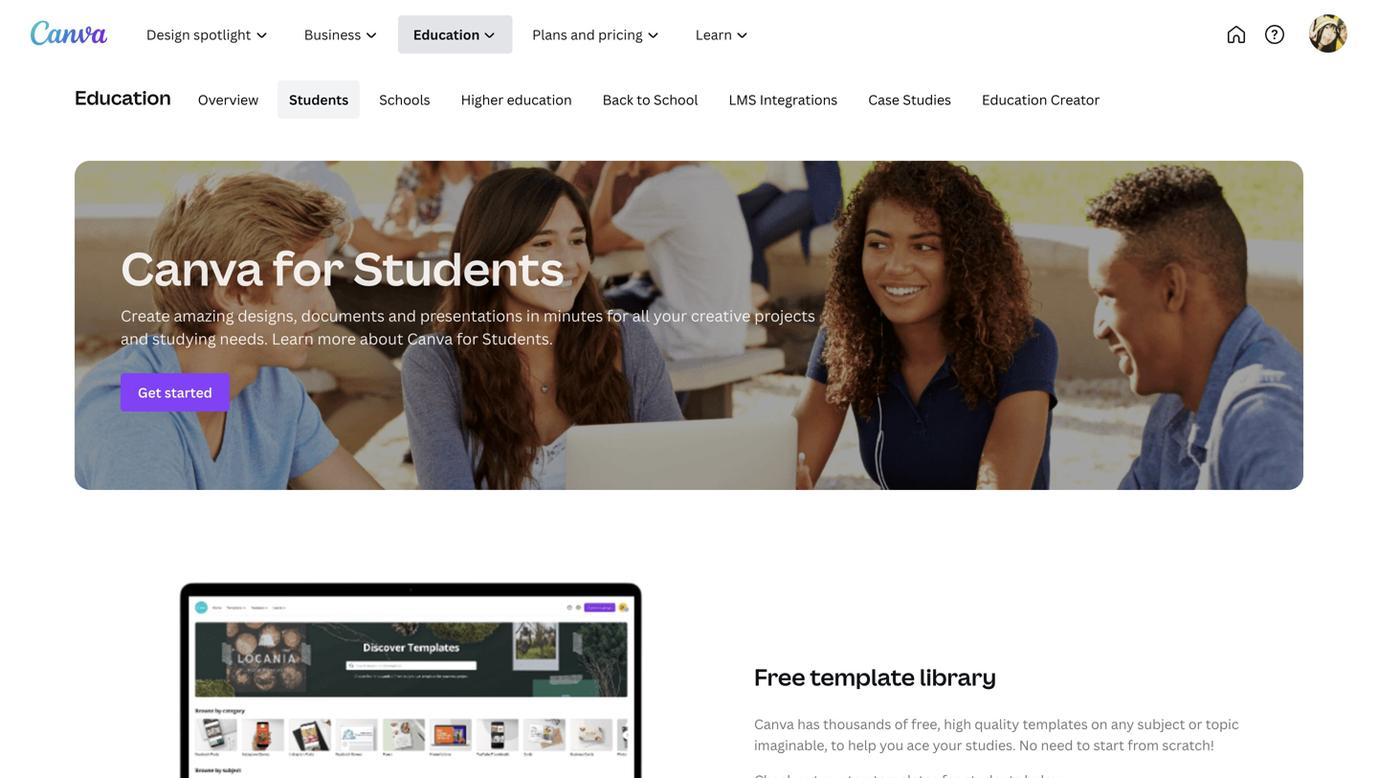 Task type: describe. For each thing, give the bounding box(es) containing it.
1 horizontal spatial and
[[389, 305, 417, 326]]

top level navigation element
[[130, 15, 831, 54]]

quality
[[975, 715, 1020, 733]]

studies
[[903, 90, 952, 108]]

higher education link
[[450, 80, 584, 119]]

creative
[[691, 305, 751, 326]]

has
[[798, 715, 820, 733]]

from
[[1128, 736, 1160, 755]]

topic
[[1206, 715, 1240, 733]]

studies.
[[966, 736, 1016, 755]]

integrations
[[760, 90, 838, 108]]

1 horizontal spatial canva
[[407, 328, 453, 349]]

school
[[654, 90, 698, 108]]

canva for students create amazing designs, documents and presentations in minutes for all your creative projects and studying needs. learn more about canva for students.
[[121, 237, 816, 349]]

projects
[[755, 305, 816, 326]]

lms
[[729, 90, 757, 108]]

education creator link
[[971, 80, 1112, 119]]

templates
[[1023, 715, 1088, 733]]

education for education
[[75, 84, 171, 110]]

schools link
[[368, 80, 442, 119]]

free template library
[[755, 662, 997, 693]]

canva for for
[[121, 237, 263, 299]]

amazing
[[174, 305, 234, 326]]

presentations
[[420, 305, 523, 326]]

education creator
[[982, 90, 1101, 108]]

education for education creator
[[982, 90, 1048, 108]]

education
[[507, 90, 572, 108]]

back to school
[[603, 90, 698, 108]]

library
[[920, 662, 997, 693]]

back
[[603, 90, 634, 108]]

creator
[[1051, 90, 1101, 108]]

student templates homepage image
[[75, 538, 678, 778]]

1 horizontal spatial to
[[831, 736, 845, 755]]

free,
[[912, 715, 941, 733]]

0 vertical spatial for
[[273, 237, 344, 299]]

canva for has
[[755, 715, 795, 733]]

need
[[1041, 736, 1074, 755]]

studying
[[152, 328, 216, 349]]

needs.
[[220, 328, 268, 349]]

on
[[1092, 715, 1108, 733]]

1 vertical spatial for
[[607, 305, 629, 326]]

in
[[527, 305, 540, 326]]

designs,
[[238, 305, 298, 326]]

all
[[633, 305, 650, 326]]

template
[[810, 662, 915, 693]]

your inside canva for students create amazing designs, documents and presentations in minutes for all your creative projects and studying needs. learn more about canva for students.
[[654, 305, 688, 326]]

learn
[[272, 328, 314, 349]]

your inside the canva has thousands of free, high quality templates on any subject or topic imaginable, to help you ace your studies. no need to start from scratch!
[[933, 736, 963, 755]]

2 horizontal spatial to
[[1077, 736, 1091, 755]]

0 horizontal spatial students
[[289, 90, 349, 108]]

more
[[318, 328, 356, 349]]



Task type: vqa. For each thing, say whether or not it's contained in the screenshot.
list on the left of page
no



Task type: locate. For each thing, give the bounding box(es) containing it.
and up the about
[[389, 305, 417, 326]]

2 vertical spatial canva
[[755, 715, 795, 733]]

0 vertical spatial canva
[[121, 237, 263, 299]]

canva down presentations
[[407, 328, 453, 349]]

0 vertical spatial and
[[389, 305, 417, 326]]

0 horizontal spatial education
[[75, 84, 171, 110]]

free
[[755, 662, 806, 693]]

for down presentations
[[457, 328, 479, 349]]

to
[[637, 90, 651, 108], [831, 736, 845, 755], [1077, 736, 1091, 755]]

1 horizontal spatial students
[[354, 237, 564, 299]]

any
[[1112, 715, 1135, 733]]

back to school link
[[591, 80, 710, 119]]

to left help
[[831, 736, 845, 755]]

your down high
[[933, 736, 963, 755]]

1 vertical spatial canva
[[407, 328, 453, 349]]

ace
[[907, 736, 930, 755]]

0 horizontal spatial your
[[654, 305, 688, 326]]

students up presentations
[[354, 237, 564, 299]]

minutes
[[544, 305, 603, 326]]

high
[[944, 715, 972, 733]]

education inside education creator link
[[982, 90, 1048, 108]]

for
[[273, 237, 344, 299], [607, 305, 629, 326], [457, 328, 479, 349]]

0 vertical spatial your
[[654, 305, 688, 326]]

education
[[75, 84, 171, 110], [982, 90, 1048, 108]]

your
[[654, 305, 688, 326], [933, 736, 963, 755]]

case
[[869, 90, 900, 108]]

0 horizontal spatial for
[[273, 237, 344, 299]]

schools
[[379, 90, 430, 108]]

you
[[880, 736, 904, 755]]

help
[[848, 736, 877, 755]]

lms integrations
[[729, 90, 838, 108]]

higher education
[[461, 90, 572, 108]]

documents
[[301, 305, 385, 326]]

for left all
[[607, 305, 629, 326]]

0 horizontal spatial and
[[121, 328, 149, 349]]

to inside back to school link
[[637, 90, 651, 108]]

to left the start
[[1077, 736, 1091, 755]]

0 horizontal spatial to
[[637, 90, 651, 108]]

start
[[1094, 736, 1125, 755]]

1 horizontal spatial your
[[933, 736, 963, 755]]

lms integrations link
[[718, 80, 850, 119]]

1 vertical spatial and
[[121, 328, 149, 349]]

overview
[[198, 90, 259, 108]]

of
[[895, 715, 908, 733]]

or
[[1189, 715, 1203, 733]]

canva has thousands of free, high quality templates on any subject or topic imaginable, to help you ace your studies. no need to start from scratch!
[[755, 715, 1240, 755]]

overview link
[[186, 80, 270, 119]]

and down create on the top left of page
[[121, 328, 149, 349]]

subject
[[1138, 715, 1186, 733]]

about
[[360, 328, 404, 349]]

menu bar containing overview
[[179, 80, 1112, 119]]

canva up imaginable,
[[755, 715, 795, 733]]

case studies link
[[857, 80, 963, 119]]

for up documents
[[273, 237, 344, 299]]

your right all
[[654, 305, 688, 326]]

students link
[[278, 80, 360, 119]]

2 vertical spatial for
[[457, 328, 479, 349]]

menu bar
[[179, 80, 1112, 119]]

2 horizontal spatial for
[[607, 305, 629, 326]]

1 horizontal spatial for
[[457, 328, 479, 349]]

0 horizontal spatial canva
[[121, 237, 263, 299]]

1 vertical spatial students
[[354, 237, 564, 299]]

students left schools
[[289, 90, 349, 108]]

canva inside the canva has thousands of free, high quality templates on any subject or topic imaginable, to help you ace your studies. no need to start from scratch!
[[755, 715, 795, 733]]

to right back
[[637, 90, 651, 108]]

scratch!
[[1163, 736, 1215, 755]]

case studies
[[869, 90, 952, 108]]

1 vertical spatial your
[[933, 736, 963, 755]]

students
[[289, 90, 349, 108], [354, 237, 564, 299]]

no
[[1020, 736, 1038, 755]]

higher
[[461, 90, 504, 108]]

students inside canva for students create amazing designs, documents and presentations in minutes for all your creative projects and studying needs. learn more about canva for students.
[[354, 237, 564, 299]]

and
[[389, 305, 417, 326], [121, 328, 149, 349]]

canva
[[121, 237, 263, 299], [407, 328, 453, 349], [755, 715, 795, 733]]

imaginable,
[[755, 736, 828, 755]]

0 vertical spatial students
[[289, 90, 349, 108]]

1 horizontal spatial education
[[982, 90, 1048, 108]]

2 horizontal spatial canva
[[755, 715, 795, 733]]

students.
[[482, 328, 553, 349]]

thousands
[[824, 715, 892, 733]]

create
[[121, 305, 170, 326]]

canva up amazing
[[121, 237, 263, 299]]



